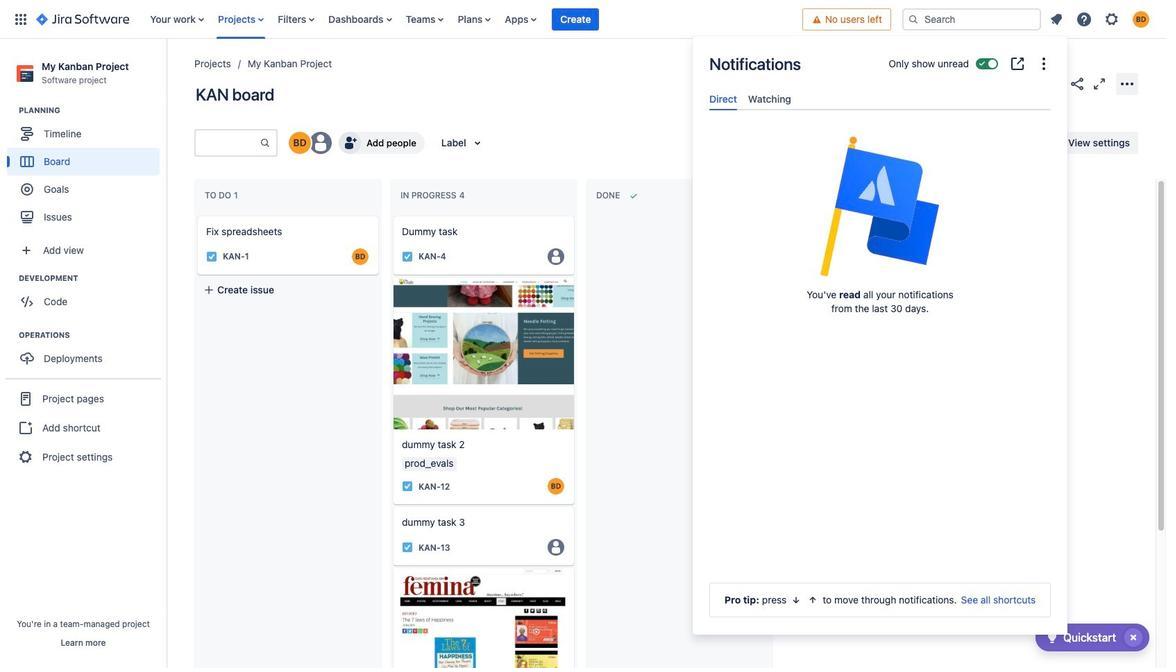 Task type: locate. For each thing, give the bounding box(es) containing it.
appswitcher icon image
[[12, 11, 29, 27]]

create issue image down to do element
[[188, 207, 205, 224]]

task image
[[206, 251, 217, 262], [402, 251, 413, 262], [402, 543, 413, 554]]

dialog
[[693, 36, 1068, 635]]

0 horizontal spatial create issue image
[[188, 207, 205, 224]]

create issue image down in progress element
[[384, 207, 401, 224]]

1 heading from the top
[[19, 105, 166, 116]]

0 vertical spatial heading
[[19, 105, 166, 116]]

primary element
[[8, 0, 802, 39]]

to do element
[[205, 190, 241, 201]]

arrow down image
[[791, 595, 802, 606]]

import image
[[882, 135, 899, 151]]

2 heading from the top
[[19, 273, 166, 284]]

None search field
[[903, 8, 1042, 30]]

search image
[[908, 14, 919, 25]]

heading for the planning icon
[[19, 105, 166, 116]]

1 horizontal spatial create issue image
[[384, 207, 401, 224]]

create issue image
[[188, 207, 205, 224], [384, 207, 401, 224]]

heading
[[19, 105, 166, 116], [19, 273, 166, 284], [19, 330, 166, 341]]

heading for operations image
[[19, 330, 166, 341]]

2 create issue image from the left
[[384, 207, 401, 224]]

jira software image
[[36, 11, 129, 27], [36, 11, 129, 27]]

tab panel
[[704, 111, 1057, 123]]

1 vertical spatial heading
[[19, 273, 166, 284]]

enter full screen image
[[1092, 75, 1108, 92]]

banner
[[0, 0, 1167, 39]]

3 heading from the top
[[19, 330, 166, 341]]

task image down task icon on the bottom left
[[402, 543, 413, 554]]

1 create issue image from the left
[[188, 207, 205, 224]]

group for the planning icon
[[7, 105, 166, 236]]

task image down to do element
[[206, 251, 217, 262]]

planning image
[[2, 102, 19, 119]]

2 vertical spatial heading
[[19, 330, 166, 341]]

task image down in progress element
[[402, 251, 413, 262]]

list
[[143, 0, 802, 39], [1044, 7, 1158, 32]]

open notifications in a new tab image
[[1010, 56, 1026, 72]]

tab list
[[704, 87, 1057, 111]]

group
[[7, 105, 166, 236], [7, 273, 166, 320], [7, 330, 166, 377], [6, 379, 161, 477]]

goal image
[[21, 183, 33, 196]]

list item
[[552, 0, 600, 39]]

add people image
[[342, 135, 358, 151]]

your profile and settings image
[[1133, 11, 1150, 27]]

group for operations image
[[7, 330, 166, 377]]

more image
[[1036, 56, 1053, 72]]

check image
[[1044, 630, 1061, 646]]



Task type: vqa. For each thing, say whether or not it's contained in the screenshot.
group
yes



Task type: describe. For each thing, give the bounding box(es) containing it.
create issue image for to do element
[[188, 207, 205, 224]]

task image
[[402, 481, 413, 493]]

settings image
[[1104, 11, 1121, 27]]

task image for in progress element
[[402, 251, 413, 262]]

group for development image
[[7, 273, 166, 320]]

heading for development image
[[19, 273, 166, 284]]

more actions image
[[1119, 75, 1136, 92]]

sidebar element
[[0, 39, 167, 669]]

sidebar navigation image
[[151, 56, 182, 83]]

star kan board image
[[1047, 75, 1064, 92]]

operations image
[[2, 327, 19, 344]]

notifications image
[[1049, 11, 1065, 27]]

Search field
[[903, 8, 1042, 30]]

task image for to do element
[[206, 251, 217, 262]]

arrow up image
[[808, 595, 819, 606]]

help image
[[1076, 11, 1093, 27]]

Search this board text field
[[196, 131, 260, 156]]

0 horizontal spatial list
[[143, 0, 802, 39]]

dismiss quickstart image
[[1123, 627, 1145, 649]]

development image
[[2, 270, 19, 287]]

create issue image for in progress element
[[384, 207, 401, 224]]

in progress element
[[401, 190, 468, 201]]

1 horizontal spatial list
[[1044, 7, 1158, 32]]



